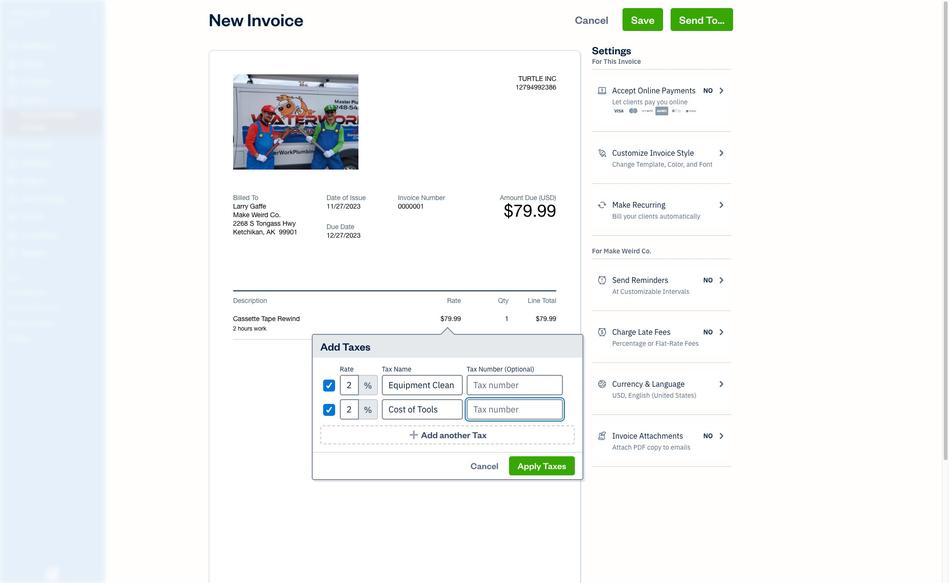 Task type: vqa. For each thing, say whether or not it's contained in the screenshot.
'TURTLE' corresponding to TURTLE INC 12794992386
yes



Task type: locate. For each thing, give the bounding box(es) containing it.
turtle
[[8, 9, 35, 18], [519, 75, 543, 83]]

chevronright image
[[717, 85, 726, 96], [717, 199, 726, 211], [717, 275, 726, 286], [717, 327, 726, 338], [717, 379, 726, 390]]

1 vertical spatial tax name text field
[[382, 400, 463, 420]]

due for amount due ( usd ) $79.99
[[525, 194, 537, 202]]

Enter an Invoice # text field
[[398, 203, 425, 210]]

online
[[638, 86, 660, 95]]

79.99 up apply taxes
[[540, 419, 557, 426]]

language
[[652, 380, 685, 389]]

0 vertical spatial turtle
[[8, 9, 35, 18]]

cancel button for save
[[567, 8, 617, 31]]

tax for tax
[[488, 400, 499, 408]]

tax number text field for tax rate (percentage) text field in the left of the page the tax name text field
[[467, 400, 563, 420]]

cancel up settings at the right top of the page
[[575, 13, 609, 26]]

make up bill
[[613, 200, 631, 210]]

1 horizontal spatial taxes
[[543, 461, 567, 472]]

1 vertical spatial due
[[327, 223, 339, 231]]

1 chevronright image from the top
[[717, 147, 726, 159]]

0 horizontal spatial number
[[421, 194, 445, 202]]

invoice inside settings for this invoice
[[618, 57, 641, 66]]

&
[[645, 380, 650, 389]]

1 no from the top
[[704, 86, 713, 95]]

cancel for apply taxes
[[471, 461, 499, 472]]

rate up item rate (usd) text field
[[447, 297, 461, 305]]

1 horizontal spatial cancel
[[575, 13, 609, 26]]

cancel button up settings at the right top of the page
[[567, 8, 617, 31]]

1 vertical spatial number
[[479, 365, 503, 374]]

co. up reminders
[[642, 247, 652, 256]]

add another tax button
[[320, 426, 575, 445]]

0 horizontal spatial due
[[327, 223, 339, 231]]

amount due ( usd ) $79.99
[[500, 194, 557, 221]]

due
[[525, 194, 537, 202], [327, 223, 339, 231], [467, 455, 479, 462]]

(
[[539, 194, 541, 202]]

s
[[250, 220, 254, 227]]

team members image
[[7, 289, 102, 297]]

turtle up owner
[[8, 9, 35, 18]]

Issue date in MM/DD/YYYY format text field
[[327, 203, 384, 210]]

paid
[[485, 429, 499, 437]]

amount for amount due usd )
[[442, 455, 466, 462]]

0 horizontal spatial co.
[[270, 211, 281, 219]]

1 vertical spatial 79.99
[[540, 419, 557, 426]]

american express image
[[656, 106, 669, 116]]

bank connections image
[[7, 320, 102, 327]]

0 horizontal spatial taxes
[[343, 340, 371, 353]]

taxes down enter an item description text box
[[343, 340, 371, 353]]

1 vertical spatial amount
[[460, 429, 483, 437]]

2 horizontal spatial rate
[[670, 340, 683, 348]]

usd inside amount due ( usd ) $79.99
[[541, 194, 555, 202]]

copy
[[648, 444, 662, 452]]

1 vertical spatial clients
[[639, 212, 659, 221]]

name
[[394, 365, 412, 374]]

date up 12/27/2023
[[341, 223, 355, 231]]

1 tax number text field from the top
[[467, 375, 563, 396]]

due for amount due usd )
[[467, 455, 479, 462]]

for make weird co.
[[592, 247, 652, 256]]

rate right or
[[670, 340, 683, 348]]

1 vertical spatial co.
[[642, 247, 652, 256]]

0 horizontal spatial inc
[[37, 9, 50, 18]]

turtle for turtle inc owner
[[8, 9, 35, 18]]

estimate image
[[6, 78, 18, 87]]

main element
[[0, 0, 129, 584]]

0 vertical spatial co.
[[270, 211, 281, 219]]

1 horizontal spatial cancel button
[[567, 8, 617, 31]]

settings image
[[7, 335, 102, 342]]

0 vertical spatial add
[[320, 340, 340, 353]]

1 vertical spatial turtle
[[519, 75, 543, 83]]

co.
[[270, 211, 281, 219], [642, 247, 652, 256]]

0 vertical spatial rate
[[447, 297, 461, 305]]

)
[[555, 194, 557, 202], [497, 455, 499, 462]]

0 vertical spatial for
[[592, 57, 602, 66]]

invoice attachments
[[613, 432, 684, 441]]

0 vertical spatial amount
[[500, 194, 524, 202]]

amount
[[500, 194, 524, 202], [460, 429, 483, 437], [442, 455, 466, 462]]

turtle up 12794992386
[[519, 75, 543, 83]]

0.00 left delete tax icon
[[544, 400, 557, 408]]

or
[[648, 340, 654, 348]]

2 horizontal spatial due
[[525, 194, 537, 202]]

1 horizontal spatial fees
[[685, 340, 699, 348]]

0 vertical spatial 0.00
[[544, 400, 557, 408]]

0 vertical spatial weird
[[252, 211, 268, 219]]

1 vertical spatial total
[[484, 419, 499, 426]]

amount inside total amount paid
[[460, 429, 483, 437]]

bill your clients automatically
[[613, 212, 701, 221]]

usd,
[[613, 392, 627, 400]]

total amount paid
[[460, 419, 499, 437]]

3 no from the top
[[704, 328, 713, 337]]

attach
[[613, 444, 632, 452]]

inc inside turtle inc owner
[[37, 9, 50, 18]]

4 chevronright image from the top
[[717, 327, 726, 338]]

0 vertical spatial taxes
[[343, 340, 371, 353]]

latereminders image
[[598, 275, 607, 286]]

invoices image
[[598, 431, 607, 442]]

latefees image
[[598, 327, 607, 338]]

1 vertical spatial 0.00
[[544, 427, 557, 435]]

currency & language
[[613, 380, 685, 389]]

change template, color, and font
[[613, 160, 713, 169]]

states)
[[676, 392, 697, 400]]

add inside button
[[421, 430, 438, 441]]

1 vertical spatial add
[[421, 430, 438, 441]]

number up subtotal
[[479, 365, 503, 374]]

bank image
[[685, 106, 698, 116]]

1 horizontal spatial due
[[467, 455, 479, 462]]

1 horizontal spatial add
[[421, 430, 438, 441]]

1 horizontal spatial inc
[[545, 75, 557, 83]]

tax number text field down the (optional)
[[467, 375, 563, 396]]

add right plus image
[[421, 430, 438, 441]]

tax number text field up paid
[[467, 400, 563, 420]]

0 horizontal spatial add
[[320, 340, 340, 353]]

0 vertical spatial chevronright image
[[717, 147, 726, 159]]

turtle inside turtle inc 12794992386
[[519, 75, 543, 83]]

for
[[592, 57, 602, 66], [592, 247, 602, 256]]

send to...
[[679, 13, 725, 26]]

chevronright image for accept online payments
[[717, 85, 726, 96]]

0 vertical spatial inc
[[37, 9, 50, 18]]

to
[[252, 194, 259, 202]]

tax for tax number (optional)
[[467, 365, 477, 374]]

project image
[[6, 177, 18, 186]]

taxes right apply
[[543, 461, 567, 472]]

2 79.99 from the top
[[540, 419, 557, 426]]

fees right flat-
[[685, 340, 699, 348]]

rate
[[447, 297, 461, 305], [670, 340, 683, 348], [340, 365, 354, 374]]

1 horizontal spatial total
[[542, 297, 557, 305]]

usd
[[541, 194, 555, 202], [483, 455, 497, 462]]

let
[[613, 98, 622, 106]]

1 vertical spatial weird
[[622, 247, 640, 256]]

taxes inside button
[[543, 461, 567, 472]]

Tax number text field
[[467, 375, 563, 396], [467, 400, 563, 420]]

issue
[[350, 194, 366, 202]]

for up latereminders image
[[592, 247, 602, 256]]

at
[[613, 288, 619, 296]]

0 vertical spatial )
[[555, 194, 557, 202]]

1 vertical spatial $79.99
[[536, 455, 557, 462]]

0 vertical spatial cancel button
[[567, 8, 617, 31]]

1 vertical spatial send
[[613, 276, 630, 285]]

1 vertical spatial taxes
[[543, 461, 567, 472]]

cancel down paid
[[471, 461, 499, 472]]

0 vertical spatial number
[[421, 194, 445, 202]]

0 horizontal spatial cancel
[[471, 461, 499, 472]]

1 horizontal spatial turtle
[[519, 75, 543, 83]]

0 vertical spatial tax name text field
[[382, 375, 463, 396]]

2 no from the top
[[704, 276, 713, 285]]

0 vertical spatial send
[[679, 13, 704, 26]]

0 horizontal spatial cancel button
[[462, 457, 507, 476]]

1 chevronright image from the top
[[717, 85, 726, 96]]

total inside total amount paid
[[484, 419, 499, 426]]

2 chevronright image from the top
[[717, 431, 726, 442]]

another
[[440, 430, 471, 441]]

clients
[[623, 98, 643, 106], [639, 212, 659, 221]]

date
[[327, 194, 341, 202], [341, 223, 355, 231]]

1 vertical spatial inc
[[545, 75, 557, 83]]

rate for line total
[[447, 297, 461, 305]]

make
[[613, 200, 631, 210], [233, 211, 250, 219], [604, 247, 620, 256]]

add
[[320, 340, 340, 353], [421, 430, 438, 441]]

12/27/2023
[[327, 232, 361, 239]]

1 vertical spatial cancel button
[[462, 457, 507, 476]]

5 chevronright image from the top
[[717, 379, 726, 390]]

cancel button
[[567, 8, 617, 31], [462, 457, 507, 476]]

0 horizontal spatial weird
[[252, 211, 268, 219]]

customizable
[[621, 288, 661, 296]]

tax left name
[[382, 365, 392, 374]]

inc inside turtle inc 12794992386
[[545, 75, 557, 83]]

items and services image
[[7, 304, 102, 312]]

tax down subtotal
[[488, 400, 499, 408]]

make down larry
[[233, 211, 250, 219]]

due inside amount due ( usd ) $79.99
[[525, 194, 537, 202]]

0 vertical spatial 79.99
[[540, 381, 557, 389]]

rate up tax rate (percentage) text box at bottom left
[[340, 365, 354, 374]]

total right line
[[542, 297, 557, 305]]

1 tax name text field from the top
[[382, 375, 463, 396]]

send up at
[[613, 276, 630, 285]]

add down enter an item description text box
[[320, 340, 340, 353]]

turtle inc owner
[[8, 9, 50, 26]]

add another tax
[[421, 430, 487, 441]]

gaffe
[[250, 203, 266, 210]]

chart image
[[6, 231, 18, 241]]

invoice
[[247, 8, 304, 31], [618, 57, 641, 66], [650, 148, 675, 158], [398, 194, 419, 202], [613, 432, 638, 441]]

payments
[[662, 86, 696, 95]]

1 horizontal spatial rate
[[447, 297, 461, 305]]

visa image
[[613, 106, 625, 116]]

0 horizontal spatial rate
[[340, 365, 354, 374]]

inc
[[37, 9, 50, 18], [545, 75, 557, 83]]

2 vertical spatial amount
[[442, 455, 466, 462]]

0 horizontal spatial total
[[484, 419, 499, 426]]

clients down "recurring"
[[639, 212, 659, 221]]

1 horizontal spatial send
[[679, 13, 704, 26]]

number
[[421, 194, 445, 202], [479, 365, 503, 374]]

tax name text field down name
[[382, 375, 463, 396]]

amount left paid
[[460, 429, 483, 437]]

due left (
[[525, 194, 537, 202]]

0 vertical spatial due
[[525, 194, 537, 202]]

send to... button
[[671, 8, 734, 31]]

2 vertical spatial rate
[[340, 365, 354, 374]]

1 horizontal spatial weird
[[622, 247, 640, 256]]

number up 'enter an invoice #' text field
[[421, 194, 445, 202]]

4 no from the top
[[704, 432, 713, 441]]

send inside button
[[679, 13, 704, 26]]

0 horizontal spatial usd
[[483, 455, 497, 462]]

1 79.99 from the top
[[540, 381, 557, 389]]

2 chevronright image from the top
[[717, 199, 726, 211]]

attach pdf copy to emails
[[613, 444, 691, 452]]

send left to...
[[679, 13, 704, 26]]

apple pay image
[[670, 106, 683, 116]]

tax up subtotal
[[467, 365, 477, 374]]

cancel button down paid
[[462, 457, 507, 476]]

79.99 up 79.99 0.00
[[540, 381, 557, 389]]

turtle for turtle inc 12794992386
[[519, 75, 543, 83]]

chevronright image for no
[[717, 431, 726, 442]]

1 vertical spatial date
[[341, 223, 355, 231]]

make inside billed to larry gaffe make weird co. 2268 s tongass hwy ketchikan, ak  99901
[[233, 211, 250, 219]]

weird up send reminders
[[622, 247, 640, 256]]

cancel
[[575, 13, 609, 26], [471, 461, 499, 472]]

0.00 up apply taxes
[[544, 427, 557, 435]]

amount inside amount due ( usd ) $79.99
[[500, 194, 524, 202]]

3 chevronright image from the top
[[717, 275, 726, 286]]

total
[[542, 297, 557, 305], [484, 419, 499, 426]]

send for send reminders
[[613, 276, 630, 285]]

total up paid
[[484, 419, 499, 426]]

1 vertical spatial tax number text field
[[467, 400, 563, 420]]

make up latereminders image
[[604, 247, 620, 256]]

tax right another
[[472, 430, 487, 441]]

tax name text field up plus image
[[382, 400, 463, 420]]

fees
[[655, 328, 671, 337], [685, 340, 699, 348]]

1 horizontal spatial number
[[479, 365, 503, 374]]

1 horizontal spatial usd
[[541, 194, 555, 202]]

) right (
[[555, 194, 557, 202]]

weird down "gaffe"
[[252, 211, 268, 219]]

chevronright image
[[717, 147, 726, 159], [717, 431, 726, 442]]

date of issue
[[327, 194, 366, 202]]

amount left (
[[500, 194, 524, 202]]

1 vertical spatial for
[[592, 247, 602, 256]]

1 vertical spatial chevronright image
[[717, 431, 726, 442]]

0 vertical spatial cancel
[[575, 13, 609, 26]]

2 vertical spatial due
[[467, 455, 479, 462]]

percentage or flat-rate fees
[[613, 340, 699, 348]]

0 vertical spatial fees
[[655, 328, 671, 337]]

1 vertical spatial make
[[233, 211, 250, 219]]

turtle inside turtle inc owner
[[8, 9, 35, 18]]

number for tax
[[479, 365, 503, 374]]

fees up flat-
[[655, 328, 671, 337]]

font
[[700, 160, 713, 169]]

0 vertical spatial usd
[[541, 194, 555, 202]]

0 horizontal spatial send
[[613, 276, 630, 285]]

paintbrush image
[[598, 147, 607, 159]]

) down paid
[[497, 455, 499, 462]]

0 horizontal spatial turtle
[[8, 9, 35, 18]]

mastercard image
[[627, 106, 640, 116]]

pay
[[645, 98, 656, 106]]

online
[[670, 98, 688, 106]]

0 horizontal spatial )
[[497, 455, 499, 462]]

date left of
[[327, 194, 341, 202]]

2 tax number text field from the top
[[467, 400, 563, 420]]

onlinesales image
[[598, 85, 607, 96]]

due down another
[[467, 455, 479, 462]]

Item Rate (USD) text field
[[440, 315, 461, 323]]

taxes for apply taxes
[[543, 461, 567, 472]]

client image
[[6, 60, 18, 69]]

1 horizontal spatial )
[[555, 194, 557, 202]]

no for invoice attachments
[[704, 432, 713, 441]]

clients down accept
[[623, 98, 643, 106]]

co. up "tongass"
[[270, 211, 281, 219]]

no
[[704, 86, 713, 95], [704, 276, 713, 285], [704, 328, 713, 337], [704, 432, 713, 441]]

0 vertical spatial tax number text field
[[467, 375, 563, 396]]

1 for from the top
[[592, 57, 602, 66]]

1 vertical spatial cancel
[[471, 461, 499, 472]]

Tax name text field
[[382, 375, 463, 396], [382, 400, 463, 420]]

2 0.00 from the top
[[544, 427, 557, 435]]

subtotal
[[473, 381, 499, 389]]

your
[[624, 212, 637, 221]]

2 tax name text field from the top
[[382, 400, 463, 420]]

customize invoice style
[[613, 148, 694, 158]]

date inside "due date 12/27/2023"
[[341, 223, 355, 231]]

tax number text field for tax rate (percentage) text box at bottom left's the tax name text field
[[467, 375, 563, 396]]

for left this
[[592, 57, 602, 66]]

due up 12/27/2023
[[327, 223, 339, 231]]

1 vertical spatial rate
[[670, 340, 683, 348]]

amount down the add another tax at the bottom of the page
[[442, 455, 466, 462]]

tax name text field for tax rate (percentage) text box at bottom left
[[382, 375, 463, 396]]

0 vertical spatial $79.99
[[504, 201, 557, 221]]

$79.99
[[504, 201, 557, 221], [536, 455, 557, 462]]

timer image
[[6, 195, 18, 205]]

rate for tax number (optional)
[[340, 365, 354, 374]]



Task type: describe. For each thing, give the bounding box(es) containing it.
line
[[528, 297, 541, 305]]

tax for tax name
[[382, 365, 392, 374]]

no for send reminders
[[704, 276, 713, 285]]

reminders
[[632, 276, 669, 285]]

send reminders
[[613, 276, 669, 285]]

1 horizontal spatial co.
[[642, 247, 652, 256]]

chevronright image for send reminders
[[717, 275, 726, 286]]

0 vertical spatial total
[[542, 297, 557, 305]]

) inside amount due ( usd ) $79.99
[[555, 194, 557, 202]]

1 vertical spatial usd
[[483, 455, 497, 462]]

save button
[[623, 8, 663, 31]]

template,
[[637, 160, 666, 169]]

new
[[209, 8, 244, 31]]

attachments
[[640, 432, 684, 441]]

color,
[[668, 160, 685, 169]]

delete tax image
[[565, 404, 575, 415]]

Enter an Item Description text field
[[233, 325, 413, 333]]

99901
[[279, 228, 298, 236]]

0 vertical spatial date
[[327, 194, 341, 202]]

tongass
[[256, 220, 281, 227]]

refresh image
[[598, 199, 607, 211]]

0 horizontal spatial fees
[[655, 328, 671, 337]]

to
[[663, 444, 669, 452]]

usd, english (united states)
[[613, 392, 697, 400]]

pdf
[[634, 444, 646, 452]]

co. inside billed to larry gaffe make weird co. 2268 s tongass hwy ketchikan, ak  99901
[[270, 211, 281, 219]]

flat-
[[656, 340, 670, 348]]

ketchikan,
[[233, 228, 265, 236]]

2 vertical spatial make
[[604, 247, 620, 256]]

charge
[[613, 328, 637, 337]]

you
[[657, 98, 668, 106]]

add for add taxes
[[320, 340, 340, 353]]

inc for turtle inc 12794992386
[[545, 75, 557, 83]]

invoice image
[[6, 96, 18, 105]]

this
[[604, 57, 617, 66]]

charge late fees
[[613, 328, 671, 337]]

at customizable intervals
[[613, 288, 690, 296]]

payment image
[[6, 141, 18, 150]]

owner
[[8, 19, 25, 26]]

check image
[[325, 381, 334, 391]]

to...
[[706, 13, 725, 26]]

Item Quantity text field
[[495, 315, 509, 323]]

cancel button for apply taxes
[[462, 457, 507, 476]]

image
[[298, 118, 319, 127]]

no for accept online payments
[[704, 86, 713, 95]]

Tax Rate (Percentage) text field
[[340, 400, 359, 420]]

for inside settings for this invoice
[[592, 57, 602, 66]]

79.99 0.00
[[540, 419, 557, 435]]

money image
[[6, 213, 18, 223]]

delete image
[[274, 118, 319, 127]]

accept
[[613, 86, 636, 95]]

0.00 inside 79.99 0.00
[[544, 427, 557, 435]]

qty
[[498, 297, 509, 305]]

apply
[[518, 461, 541, 472]]

accept online payments
[[613, 86, 696, 95]]

79.99 for 79.99
[[540, 381, 557, 389]]

Line Total (USD) text field
[[536, 315, 557, 323]]

settings
[[592, 43, 632, 57]]

apps image
[[7, 274, 102, 281]]

amount due usd )
[[442, 455, 499, 462]]

of
[[343, 194, 348, 202]]

apply taxes
[[518, 461, 567, 472]]

tax name
[[382, 365, 412, 374]]

english
[[629, 392, 650, 400]]

$79.99 inside amount due ( usd ) $79.99
[[504, 201, 557, 221]]

line total
[[528, 297, 557, 305]]

cancel for save
[[575, 13, 609, 26]]

(optional)
[[505, 365, 535, 374]]

invoice number
[[398, 194, 445, 202]]

hwy
[[283, 220, 296, 227]]

add for add another tax
[[421, 430, 438, 441]]

recurring
[[633, 200, 666, 210]]

percentage
[[613, 340, 646, 348]]

currency
[[613, 380, 643, 389]]

settings for this invoice
[[592, 43, 641, 66]]

change
[[613, 160, 635, 169]]

tax number (optional)
[[467, 365, 535, 374]]

Tax Rate (Percentage) text field
[[340, 375, 359, 396]]

2 for from the top
[[592, 247, 602, 256]]

larry
[[233, 203, 248, 210]]

tax name text field for tax rate (percentage) text field in the left of the page
[[382, 400, 463, 420]]

billed to larry gaffe make weird co. 2268 s tongass hwy ketchikan, ak  99901
[[233, 194, 298, 236]]

make recurring
[[613, 200, 666, 210]]

12794992386
[[516, 83, 557, 91]]

0 vertical spatial clients
[[623, 98, 643, 106]]

delete
[[274, 118, 296, 127]]

expense image
[[6, 159, 18, 168]]

(united
[[652, 392, 674, 400]]

taxes for add taxes
[[343, 340, 371, 353]]

chevronright image for charge late fees
[[717, 327, 726, 338]]

check image
[[325, 405, 334, 415]]

save
[[631, 13, 655, 26]]

report image
[[6, 249, 18, 259]]

late
[[638, 328, 653, 337]]

new invoice
[[209, 8, 304, 31]]

due inside "due date 12/27/2023"
[[327, 223, 339, 231]]

weird inside billed to larry gaffe make weird co. 2268 s tongass hwy ketchikan, ak  99901
[[252, 211, 268, 219]]

discover image
[[641, 106, 654, 116]]

turtle inc 12794992386
[[516, 75, 557, 91]]

emails
[[671, 444, 691, 452]]

Enter an Item Name text field
[[233, 315, 413, 323]]

automatically
[[660, 212, 701, 221]]

1 0.00 from the top
[[544, 400, 557, 408]]

send for send to...
[[679, 13, 704, 26]]

tax inside button
[[472, 430, 487, 441]]

1 vertical spatial )
[[497, 455, 499, 462]]

79.99 for 79.99 0.00
[[540, 419, 557, 426]]

bill
[[613, 212, 622, 221]]

12/27/2023 button
[[327, 231, 384, 240]]

1 vertical spatial fees
[[685, 340, 699, 348]]

due date 12/27/2023
[[327, 223, 361, 239]]

description
[[233, 297, 267, 305]]

number for invoice
[[421, 194, 445, 202]]

currencyandlanguage image
[[598, 379, 607, 390]]

customize
[[613, 148, 648, 158]]

billed
[[233, 194, 250, 202]]

apply taxes button
[[509, 457, 575, 476]]

amount for amount due ( usd ) $79.99
[[500, 194, 524, 202]]

2268
[[233, 220, 248, 227]]

and
[[687, 160, 698, 169]]

freshbooks image
[[45, 568, 60, 580]]

chevronright image for customize invoice style
[[717, 147, 726, 159]]

let clients pay you online
[[613, 98, 688, 106]]

plus image
[[409, 431, 420, 440]]

style
[[677, 148, 694, 158]]

no for charge late fees
[[704, 328, 713, 337]]

0 vertical spatial make
[[613, 200, 631, 210]]

dashboard image
[[6, 41, 18, 51]]

inc for turtle inc owner
[[37, 9, 50, 18]]



